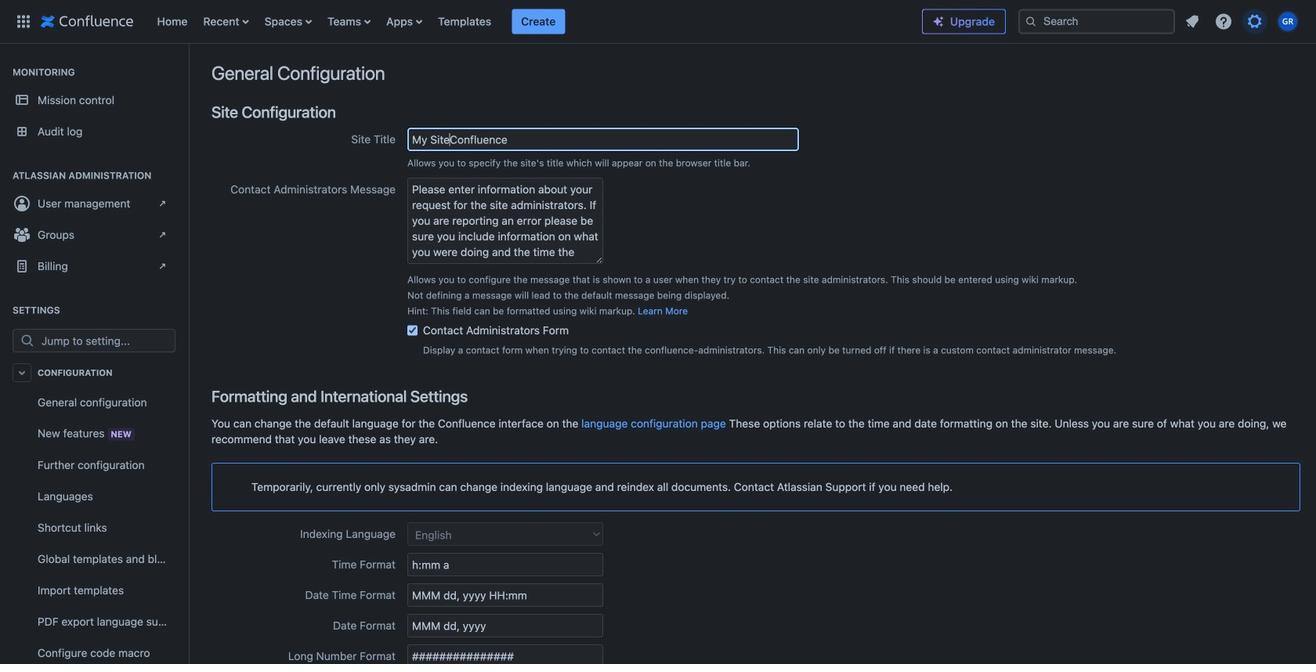 Task type: vqa. For each thing, say whether or not it's contained in the screenshot.
search image
yes



Task type: locate. For each thing, give the bounding box(es) containing it.
list
[[149, 0, 922, 43], [1178, 7, 1307, 36]]

None text field
[[407, 128, 799, 151], [407, 178, 603, 264], [407, 584, 603, 607], [407, 128, 799, 151], [407, 178, 603, 264], [407, 584, 603, 607]]

None search field
[[1018, 9, 1175, 34]]

None checkbox
[[407, 323, 418, 338]]

0 horizontal spatial list
[[149, 0, 922, 43]]

banner
[[0, 0, 1316, 44]]

list for appswitcher icon
[[149, 0, 922, 43]]

confluence image
[[41, 12, 134, 31], [41, 12, 134, 31]]

None text field
[[407, 553, 603, 577], [407, 614, 603, 638], [407, 645, 603, 664], [407, 553, 603, 577], [407, 614, 603, 638], [407, 645, 603, 664]]

region
[[6, 387, 182, 664]]

premium image
[[932, 15, 945, 28]]

list item
[[512, 9, 565, 34]]

list for premium icon
[[1178, 7, 1307, 36]]

1 horizontal spatial list
[[1178, 7, 1307, 36]]

main content
[[188, 44, 1316, 60]]

help icon image
[[1214, 12, 1233, 31]]

search image
[[1025, 15, 1037, 28]]



Task type: describe. For each thing, give the bounding box(es) containing it.
Settings Search field
[[37, 330, 175, 352]]

list item inside list
[[512, 9, 565, 34]]

global element
[[9, 0, 922, 43]]

appswitcher icon image
[[14, 12, 33, 31]]

collapse sidebar image
[[171, 52, 205, 83]]

Search field
[[1018, 9, 1175, 34]]

settings icon image
[[1246, 12, 1264, 31]]

notification icon image
[[1183, 12, 1202, 31]]



